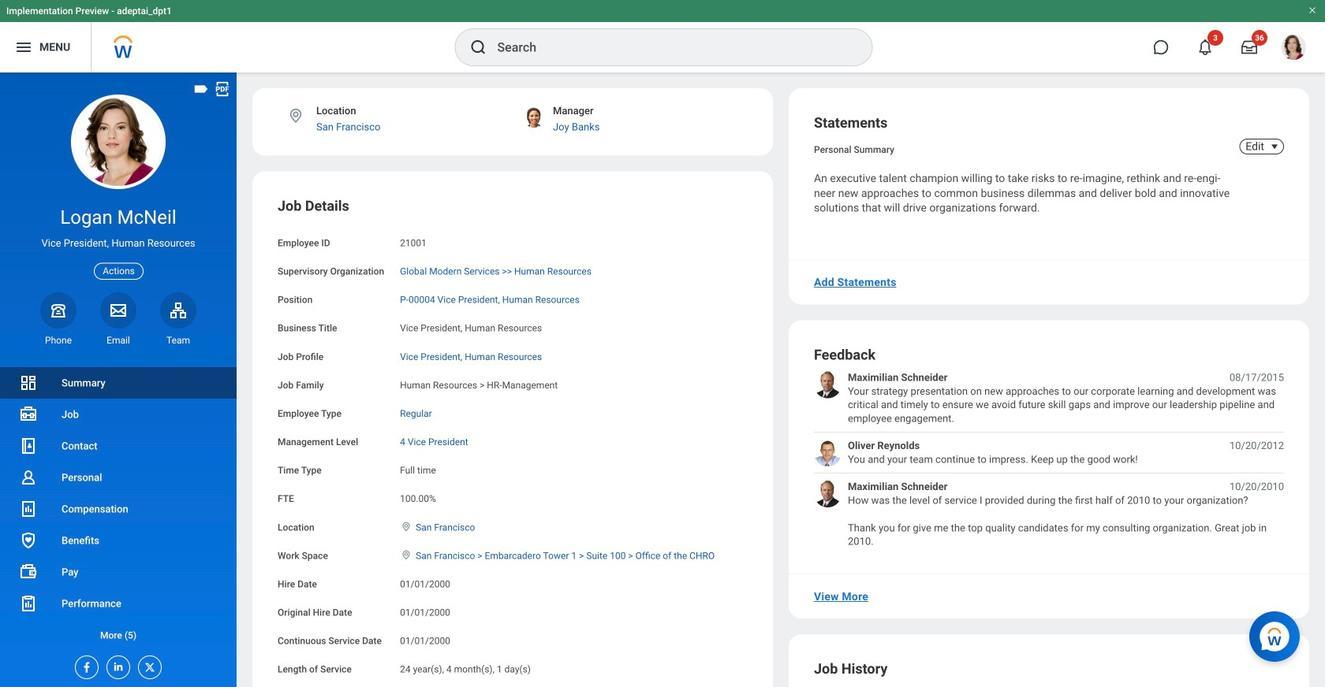 Task type: vqa. For each thing, say whether or not it's contained in the screenshot.
Monthly Employee Cost
no



Task type: describe. For each thing, give the bounding box(es) containing it.
view printable version (pdf) image
[[214, 80, 231, 98]]

email logan mcneil element
[[100, 334, 136, 347]]

phone logan mcneil element
[[40, 334, 77, 347]]

inbox large image
[[1242, 39, 1257, 55]]

Search Workday  search field
[[497, 30, 840, 65]]

mail image
[[109, 301, 128, 320]]

facebook image
[[76, 657, 93, 674]]

1 vertical spatial location image
[[400, 522, 413, 533]]

close environment banner image
[[1308, 6, 1317, 15]]

2 employee's photo (maximilian schneider) image from the top
[[814, 480, 842, 508]]

justify image
[[14, 38, 33, 57]]

tag image
[[192, 80, 210, 98]]

2 vertical spatial location image
[[400, 550, 413, 561]]



Task type: locate. For each thing, give the bounding box(es) containing it.
team logan mcneil element
[[160, 334, 196, 347]]

navigation pane region
[[0, 73, 237, 688]]

caret down image
[[1265, 140, 1284, 153]]

employee's photo (maximilian schneider) image
[[814, 371, 842, 399], [814, 480, 842, 508]]

pay image
[[19, 563, 38, 582]]

1 employee's photo (maximilian schneider) image from the top
[[814, 371, 842, 399]]

list
[[0, 368, 237, 652], [814, 371, 1284, 549]]

view team image
[[169, 301, 188, 320]]

linkedin image
[[107, 657, 125, 674]]

personal image
[[19, 469, 38, 487]]

employee's photo (maximilian schneider) image up "employee's photo (oliver reynolds)"
[[814, 371, 842, 399]]

x image
[[139, 657, 156, 674]]

phone image
[[47, 301, 69, 320]]

employee's photo (maximilian schneider) image down "employee's photo (oliver reynolds)"
[[814, 480, 842, 508]]

job image
[[19, 405, 38, 424]]

profile logan mcneil image
[[1281, 35, 1306, 63]]

performance image
[[19, 595, 38, 614]]

compensation image
[[19, 500, 38, 519]]

0 vertical spatial location image
[[287, 107, 304, 125]]

notifications large image
[[1197, 39, 1213, 55]]

employee's photo (oliver reynolds) image
[[814, 439, 842, 467]]

group
[[278, 197, 748, 688]]

personal summary element
[[814, 141, 894, 155]]

summary image
[[19, 374, 38, 393]]

search image
[[469, 38, 488, 57]]

full time element
[[400, 462, 436, 477]]

location image
[[287, 107, 304, 125], [400, 522, 413, 533], [400, 550, 413, 561]]

1 vertical spatial employee's photo (maximilian schneider) image
[[814, 480, 842, 508]]

banner
[[0, 0, 1325, 73]]

1 horizontal spatial list
[[814, 371, 1284, 549]]

0 vertical spatial employee's photo (maximilian schneider) image
[[814, 371, 842, 399]]

benefits image
[[19, 532, 38, 551]]

0 horizontal spatial list
[[0, 368, 237, 652]]

contact image
[[19, 437, 38, 456]]



